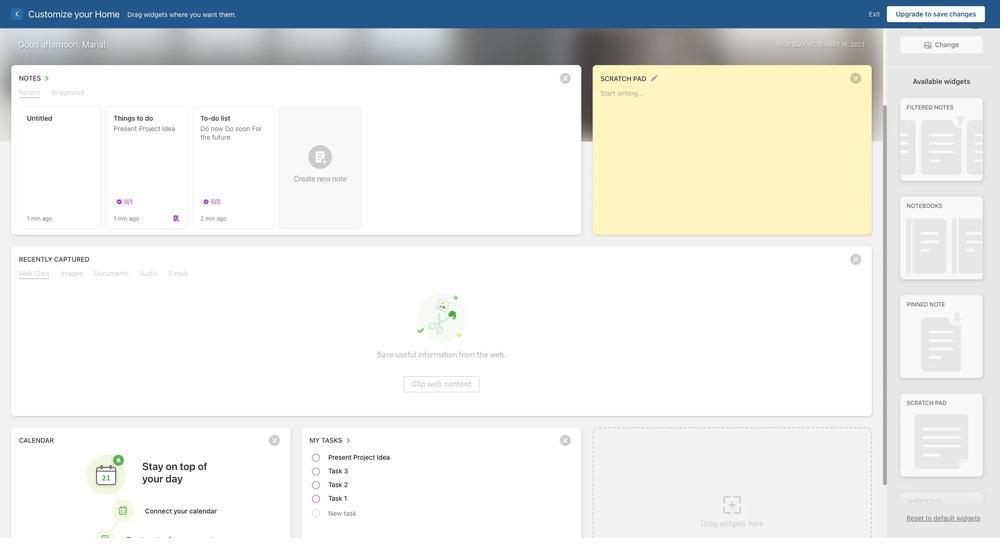 Task type: locate. For each thing, give the bounding box(es) containing it.
thursday,
[[776, 41, 807, 48]]

change
[[935, 41, 959, 49]]

upgrade
[[896, 10, 924, 18]]

drag widgets here
[[701, 519, 764, 528]]

widgets right default
[[957, 514, 981, 522]]

scratch pad button
[[601, 72, 647, 84]]

1 vertical spatial drag
[[701, 519, 718, 528]]

pad inside button
[[633, 74, 647, 82]]

drag right home
[[127, 10, 142, 18]]

widgets left here
[[720, 519, 746, 528]]

0 horizontal spatial drag
[[127, 10, 142, 18]]

widgets left where
[[144, 10, 168, 18]]

1 horizontal spatial scratch pad
[[907, 400, 947, 407]]

1 vertical spatial scratch
[[907, 400, 934, 407]]

0 horizontal spatial scratch pad
[[601, 74, 647, 82]]

to for upgrade
[[925, 10, 932, 18]]

reset to default widgets
[[907, 514, 981, 522]]

good afternoon, maria!
[[18, 40, 106, 50]]

to
[[925, 10, 932, 18], [926, 514, 932, 522]]

1 vertical spatial pad
[[935, 400, 947, 407]]

pad
[[633, 74, 647, 82], [935, 400, 947, 407]]

widgets
[[144, 10, 168, 18], [944, 77, 971, 86], [957, 514, 981, 522], [720, 519, 746, 528]]

exit button
[[862, 6, 887, 22]]

0 horizontal spatial scratch
[[601, 74, 632, 82]]

scratch inside button
[[601, 74, 632, 82]]

0 vertical spatial to
[[925, 10, 932, 18]]

drag
[[127, 10, 142, 18], [701, 519, 718, 528]]

want
[[203, 10, 217, 18]]

drag for drag widgets where you want them.
[[127, 10, 142, 18]]

to inside button
[[925, 10, 932, 18]]

drag left here
[[701, 519, 718, 528]]

where
[[169, 10, 188, 18]]

default
[[934, 514, 955, 522]]

remove image
[[556, 69, 575, 88], [847, 250, 865, 269], [265, 431, 284, 450], [556, 431, 575, 450]]

filtered
[[907, 104, 933, 111]]

note
[[930, 301, 945, 308]]

notebooks
[[907, 202, 943, 210]]

1 horizontal spatial pad
[[935, 400, 947, 407]]

0 vertical spatial scratch pad
[[601, 74, 647, 82]]

16,
[[842, 41, 849, 48]]

shortcuts
[[907, 498, 942, 505]]

available widgets
[[913, 77, 971, 86]]

customize
[[28, 8, 72, 19]]

scratch
[[601, 74, 632, 82], [907, 400, 934, 407]]

pinned
[[907, 301, 928, 308]]

reset to default widgets button
[[907, 514, 981, 522]]

here
[[748, 519, 764, 528]]

0 vertical spatial scratch
[[601, 74, 632, 82]]

available
[[913, 77, 943, 86]]

widgets for available widgets
[[944, 77, 971, 86]]

scratch pad
[[601, 74, 647, 82], [907, 400, 947, 407]]

1 horizontal spatial drag
[[701, 519, 718, 528]]

change button
[[901, 36, 983, 53]]

exit
[[869, 10, 880, 18]]

them.
[[219, 10, 236, 18]]

0 vertical spatial drag
[[127, 10, 142, 18]]

upgrade to save changes button
[[887, 6, 985, 22]]

notes
[[935, 104, 954, 111]]

0 vertical spatial pad
[[633, 74, 647, 82]]

1 vertical spatial to
[[926, 514, 932, 522]]

to right "reset"
[[926, 514, 932, 522]]

november
[[809, 41, 840, 48]]

widgets up notes
[[944, 77, 971, 86]]

to left save
[[925, 10, 932, 18]]

0 horizontal spatial pad
[[633, 74, 647, 82]]



Task type: describe. For each thing, give the bounding box(es) containing it.
your
[[74, 8, 93, 19]]

widgets for drag widgets where you want them.
[[144, 10, 168, 18]]

customize your home
[[28, 8, 120, 19]]

remove image
[[847, 69, 865, 88]]

widgets for drag widgets here
[[720, 519, 746, 528]]

2023
[[851, 41, 865, 48]]

thursday, november 16, 2023
[[776, 41, 865, 48]]

background
[[902, 20, 942, 29]]

reset
[[907, 514, 924, 522]]

1 horizontal spatial scratch
[[907, 400, 934, 407]]

pinned note
[[907, 301, 945, 308]]

upgrade to save changes
[[896, 10, 977, 18]]

1 vertical spatial scratch pad
[[907, 400, 947, 407]]

home
[[95, 8, 120, 19]]

save
[[933, 10, 948, 18]]

good
[[18, 40, 39, 50]]

changes
[[950, 10, 977, 18]]

maria!
[[82, 40, 106, 50]]

afternoon,
[[41, 40, 80, 50]]

drag widgets where you want them.
[[127, 10, 236, 18]]

filtered notes
[[907, 104, 954, 111]]

to for reset
[[926, 514, 932, 522]]

edit widget title image
[[651, 75, 658, 82]]

you
[[190, 10, 201, 18]]

drag for drag widgets here
[[701, 519, 718, 528]]



Task type: vqa. For each thing, say whether or not it's contained in the screenshot.
where
yes



